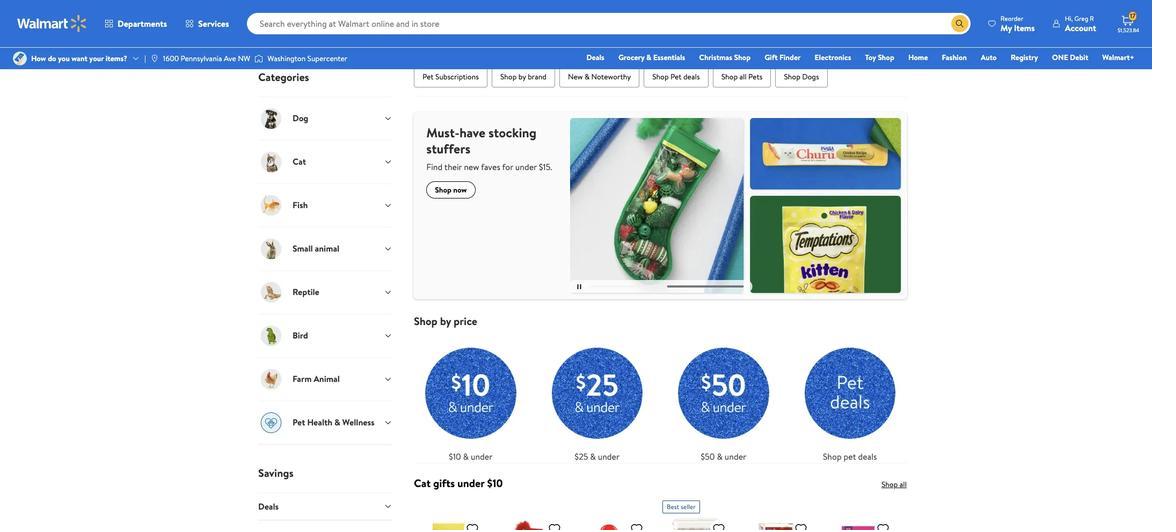 Task type: describe. For each thing, give the bounding box(es) containing it.
$50 & under link
[[667, 337, 781, 464]]

price
[[454, 315, 478, 329]]

pet health
[[614, 32, 652, 43]]

walmart+
[[1103, 52, 1135, 63]]

pet subscriptions
[[423, 71, 479, 82]]

new & noteworthy
[[568, 71, 631, 82]]

Search search field
[[247, 13, 971, 34]]

items?
[[106, 53, 127, 64]]

small animal button
[[258, 227, 393, 271]]

list containing $10 & under
[[408, 328, 914, 464]]

search icon image
[[956, 19, 965, 28]]

under for $10 & under
[[471, 451, 493, 463]]

r
[[1091, 14, 1095, 23]]

shop by brand link
[[492, 66, 555, 87]]

animal
[[315, 243, 340, 255]]

add to favorites list, bonkers cat treats holiday gift tin - 6.3 oz of paw lickin' chicken treats image
[[877, 523, 890, 531]]

bird button
[[258, 314, 393, 358]]

add to favorites list, vibrant life holiday cat candy cane image
[[631, 523, 644, 531]]

shop all
[[882, 480, 907, 490]]

grocery
[[619, 52, 645, 63]]

small animal
[[293, 243, 340, 255]]

reorder my items
[[1001, 14, 1036, 34]]

cat scatchers link
[[695, 0, 795, 44]]

hi,
[[1066, 14, 1074, 23]]

cat collars link
[[808, 0, 907, 44]]

one debit link
[[1048, 52, 1094, 63]]

how
[[31, 53, 46, 64]]

gift finder
[[765, 52, 801, 63]]

cat carriers link
[[358, 0, 458, 44]]

shop for shop pet deals
[[653, 71, 669, 82]]

walmart+ link
[[1098, 52, 1140, 63]]

shop for shop pet deals
[[824, 451, 842, 463]]

bird
[[293, 330, 308, 342]]

$25 & under link
[[541, 337, 654, 464]]

pet for pet health & wellness
[[293, 417, 305, 429]]

add to favorites list, temptations tasty chicken flavor adult dry cat food, 3.15 lb. image
[[466, 523, 479, 531]]

$50
[[701, 451, 715, 463]]

inaba churu lickable wet cat treat holiday pack, 0.5 oz, 20 tubes, tuna & chicken image
[[745, 518, 812, 531]]

now
[[454, 185, 467, 195]]

$25
[[575, 451, 589, 463]]

shop pet deals link
[[794, 337, 907, 464]]

grocery & essentials link
[[614, 52, 691, 63]]

christmas shop link
[[695, 52, 756, 63]]

pets
[[749, 71, 763, 82]]

carousel controls navigation
[[569, 281, 753, 294]]

best seller
[[667, 503, 696, 512]]

subscriptions
[[436, 71, 479, 82]]

 image for washington
[[255, 53, 263, 64]]

& for new
[[585, 71, 590, 82]]

shop dogs link
[[776, 66, 828, 87]]

shop for shop now
[[435, 185, 452, 195]]

home
[[909, 52, 929, 63]]

health
[[307, 417, 333, 429]]

shop pet deals
[[653, 71, 700, 82]]

cat for cat collars
[[838, 32, 851, 43]]

pet health link
[[583, 0, 682, 44]]

shop by price
[[414, 315, 478, 329]]

& for $50
[[717, 451, 723, 463]]

temptations tasty chicken flavor adult dry cat food, 3.15 lb. image
[[416, 518, 484, 531]]

cat for cat gifts under $10
[[414, 476, 431, 491]]

your
[[89, 53, 104, 64]]

stocking
[[489, 123, 537, 142]]

deals link
[[582, 52, 610, 63]]

cat for cat treats
[[502, 32, 515, 43]]

pause image
[[578, 285, 581, 290]]

washington
[[268, 53, 306, 64]]

scatchers
[[735, 32, 771, 43]]

their
[[445, 161, 462, 173]]

cat beds
[[279, 32, 312, 43]]

pet for pet health
[[614, 32, 626, 43]]

gift
[[765, 52, 778, 63]]

how do you want your items?
[[31, 53, 127, 64]]

farm animal
[[293, 374, 340, 385]]

seller
[[681, 503, 696, 512]]

shop all pets link
[[713, 66, 772, 87]]

under for $50 & under
[[725, 451, 747, 463]]

add to favorites list, vibrant life holiday 18 piece cat toy stocking gift set, pink image
[[549, 523, 561, 531]]

walmart image
[[17, 15, 87, 32]]

shop for shop all
[[882, 480, 898, 490]]

pet
[[844, 451, 857, 463]]

reptile
[[293, 287, 320, 298]]

add to favorites list, inaba churu lickable wet cat treat holiday pack, 0.5 oz, 20 tubes, tuna & chicken image
[[795, 523, 808, 531]]

categories
[[258, 70, 309, 84]]

dog button
[[258, 97, 393, 140]]

services
[[198, 18, 229, 30]]

all for shop all
[[900, 480, 907, 490]]

for
[[503, 161, 514, 173]]

fashion
[[943, 52, 968, 63]]

stuffers
[[427, 139, 471, 158]]

debit
[[1071, 52, 1089, 63]]

christmas shop
[[700, 52, 751, 63]]

must-have stocking stuffers find their new faves for under $15.
[[427, 123, 552, 173]]

shop for shop dogs
[[785, 71, 801, 82]]

hi, greg r account
[[1066, 14, 1097, 34]]

pet inside shop pet deals link
[[671, 71, 682, 82]]

cat for cat beds
[[279, 32, 292, 43]]

animal
[[314, 374, 340, 385]]

cat gifts under $10
[[414, 476, 503, 491]]

cat for cat
[[293, 156, 306, 168]]

farm animal button
[[258, 358, 393, 401]]

essentials
[[654, 52, 686, 63]]

gifts
[[434, 476, 455, 491]]

pennsylvania
[[181, 53, 222, 64]]



Task type: locate. For each thing, give the bounding box(es) containing it.
1600 pennsylvania ave nw
[[163, 53, 250, 64]]

1 horizontal spatial by
[[519, 71, 526, 82]]

departments button
[[96, 11, 176, 37]]

under right $50
[[725, 451, 747, 463]]

treats
[[517, 32, 539, 43]]

one debit
[[1053, 52, 1089, 63]]

cat up fish
[[293, 156, 306, 168]]

my
[[1001, 22, 1013, 34]]

cat for cat scatchers
[[719, 32, 733, 43]]

& for grocery
[[647, 52, 652, 63]]

pet inside pet health link
[[614, 32, 626, 43]]

shop for shop by price
[[414, 315, 438, 329]]

0 horizontal spatial  image
[[13, 52, 27, 66]]

departments
[[118, 18, 167, 30]]

by for price
[[440, 315, 451, 329]]

shop by brand
[[501, 71, 547, 82]]

0 vertical spatial all
[[740, 71, 747, 82]]

must-
[[427, 123, 460, 142]]

0 horizontal spatial deals
[[258, 501, 279, 513]]

brand
[[528, 71, 547, 82]]

find
[[427, 161, 443, 173]]

& inside dropdown button
[[335, 417, 340, 429]]

toy shop link
[[861, 52, 900, 63]]

auto
[[982, 52, 997, 63]]

$10 up the cat gifts under $10
[[449, 451, 461, 463]]

|
[[145, 53, 146, 64]]

supercenter
[[308, 53, 348, 64]]

best
[[667, 503, 680, 512]]

all for shop all pets
[[740, 71, 747, 82]]

deals inside list
[[859, 451, 878, 463]]

do
[[48, 53, 56, 64]]

deals for shop pet deals
[[859, 451, 878, 463]]

 image for 1600
[[150, 54, 159, 63]]

by left brand
[[519, 71, 526, 82]]

temptations classic crunchy treats holiday dinner turkey flavor 16 oz. tub image
[[663, 518, 730, 531]]

shop up add to favorites list, bonkers cat treats holiday gift tin - 6.3 oz of paw lickin' chicken treats icon
[[882, 480, 898, 490]]

add to favorites list, temptations classic crunchy treats holiday dinner turkey flavor 16 oz. tub image
[[713, 523, 726, 531]]

pet down essentials
[[671, 71, 682, 82]]

cat left treats
[[502, 32, 515, 43]]

pet inside pet subscriptions link
[[423, 71, 434, 82]]

1 vertical spatial deals
[[859, 451, 878, 463]]

by inside shop by brand link
[[519, 71, 526, 82]]

shop for shop all pets
[[722, 71, 738, 82]]

cat collars
[[838, 32, 877, 43]]

& right grocery
[[647, 52, 652, 63]]

cat left carriers on the left of the page
[[386, 32, 399, 43]]

 image right |
[[150, 54, 159, 63]]

deals button
[[258, 493, 393, 521]]

one
[[1053, 52, 1069, 63]]

 image left how
[[13, 52, 27, 66]]

0 vertical spatial $10
[[449, 451, 461, 463]]

shop pet deals
[[824, 451, 878, 463]]

beds
[[294, 32, 312, 43]]

health
[[628, 32, 652, 43]]

savings
[[258, 466, 294, 481]]

deals down savings
[[258, 501, 279, 513]]

under down $10 & under
[[458, 476, 485, 491]]

cat for cat carriers
[[386, 32, 399, 43]]

0 vertical spatial by
[[519, 71, 526, 82]]

ave
[[224, 53, 236, 64]]

shop now link
[[427, 181, 476, 199]]

you
[[58, 53, 70, 64]]

dogs
[[803, 71, 820, 82]]

& right health
[[335, 417, 340, 429]]

deals down essentials
[[684, 71, 700, 82]]

0 horizontal spatial by
[[440, 315, 451, 329]]

have
[[460, 123, 486, 142]]

deals
[[684, 71, 700, 82], [859, 451, 878, 463]]

shop left now
[[435, 185, 452, 195]]

1 horizontal spatial deals
[[859, 451, 878, 463]]

vibrant life holiday cat candy cane image
[[581, 518, 648, 531]]

by left price
[[440, 315, 451, 329]]

under up the cat gifts under $10
[[471, 451, 493, 463]]

under for cat gifts under $10
[[458, 476, 485, 491]]

& for $25
[[591, 451, 596, 463]]

reptile button
[[258, 271, 393, 314]]

cat beds link
[[246, 0, 345, 44]]

pet inside pet health & wellness dropdown button
[[293, 417, 305, 429]]

1 horizontal spatial $10
[[488, 476, 503, 491]]

electronics
[[815, 52, 852, 63]]

dog
[[293, 113, 309, 124]]

1 horizontal spatial all
[[900, 480, 907, 490]]

shop left dogs
[[785, 71, 801, 82]]

 image for how
[[13, 52, 27, 66]]

farm
[[293, 374, 312, 385]]

collars
[[853, 32, 877, 43]]

pet for pet subscriptions
[[423, 71, 434, 82]]

new
[[464, 161, 479, 173]]

by for brand
[[519, 71, 526, 82]]

list containing cat beds
[[239, 0, 914, 44]]

deals right pet
[[859, 451, 878, 463]]

bonkers cat treats holiday gift tin - 6.3 oz of paw lickin' chicken treats image
[[827, 518, 894, 531]]

under for $25 & under
[[598, 451, 620, 463]]

want
[[72, 53, 88, 64]]

shop left pet
[[824, 451, 842, 463]]

cat inside 'link'
[[502, 32, 515, 43]]

0 horizontal spatial $10
[[449, 451, 461, 463]]

1 vertical spatial list
[[408, 328, 914, 464]]

Walmart Site-Wide search field
[[247, 13, 971, 34]]

account
[[1066, 22, 1097, 34]]

pet left health
[[293, 417, 305, 429]]

vibrant life holiday 18 piece cat toy stocking gift set, pink image
[[499, 518, 566, 531]]

& right $25
[[591, 451, 596, 463]]

registry link
[[1007, 52, 1044, 63]]

$15.
[[539, 161, 552, 173]]

pet health & wellness
[[293, 417, 375, 429]]

cat
[[279, 32, 292, 43], [386, 32, 399, 43], [502, 32, 515, 43], [719, 32, 733, 43], [838, 32, 851, 43], [293, 156, 306, 168], [414, 476, 431, 491]]

& right $50
[[717, 451, 723, 463]]

list
[[239, 0, 914, 44], [408, 328, 914, 464]]

2 horizontal spatial  image
[[255, 53, 263, 64]]

wellness
[[343, 417, 375, 429]]

shop down christmas shop link
[[722, 71, 738, 82]]

0 horizontal spatial deals
[[684, 71, 700, 82]]

shop right toy
[[878, 52, 895, 63]]

 image right nw
[[255, 53, 263, 64]]

$10
[[449, 451, 461, 463], [488, 476, 503, 491]]

1 vertical spatial all
[[900, 480, 907, 490]]

gift finder link
[[760, 52, 806, 63]]

shop left brand
[[501, 71, 517, 82]]

shop left price
[[414, 315, 438, 329]]

cat left the gifts
[[414, 476, 431, 491]]

items
[[1015, 22, 1036, 34]]

1 vertical spatial $10
[[488, 476, 503, 491]]

0 vertical spatial list
[[239, 0, 914, 44]]

faves
[[481, 161, 501, 173]]

electronics link
[[810, 52, 857, 63]]

cat left "collars"
[[838, 32, 851, 43]]

$10 down $10 & under
[[488, 476, 503, 491]]

greg
[[1075, 14, 1089, 23]]

$1,523.84
[[1119, 26, 1140, 34]]

& right new
[[585, 71, 590, 82]]

christmas
[[700, 52, 733, 63]]

deals inside "dropdown button"
[[258, 501, 279, 513]]

reorder
[[1001, 14, 1024, 23]]

toy
[[866, 52, 877, 63]]

1 vertical spatial deals
[[258, 501, 279, 513]]

cat treats
[[502, 32, 539, 43]]

&
[[647, 52, 652, 63], [585, 71, 590, 82], [335, 417, 340, 429], [463, 451, 469, 463], [591, 451, 596, 463], [717, 451, 723, 463]]

pet
[[614, 32, 626, 43], [423, 71, 434, 82], [671, 71, 682, 82], [293, 417, 305, 429]]

washington supercenter
[[268, 53, 348, 64]]

pet left the health
[[614, 32, 626, 43]]

1 horizontal spatial deals
[[587, 52, 605, 63]]

& for $10
[[463, 451, 469, 463]]

1 vertical spatial by
[[440, 315, 451, 329]]

1 horizontal spatial  image
[[150, 54, 159, 63]]

0 vertical spatial deals
[[684, 71, 700, 82]]

cat left beds
[[279, 32, 292, 43]]

under inside must-have stocking stuffers find their new faves for under $15.
[[516, 161, 537, 173]]

shop down essentials
[[653, 71, 669, 82]]

 image
[[13, 52, 27, 66], [255, 53, 263, 64], [150, 54, 159, 63]]

fish button
[[258, 184, 393, 227]]

& up the cat gifts under $10
[[463, 451, 469, 463]]

product group
[[663, 497, 730, 531]]

shop pet deals link
[[644, 66, 709, 87]]

pet left subscriptions
[[423, 71, 434, 82]]

under right $25
[[598, 451, 620, 463]]

deals for shop pet deals
[[684, 71, 700, 82]]

home link
[[904, 52, 933, 63]]

auto link
[[977, 52, 1002, 63]]

0 horizontal spatial all
[[740, 71, 747, 82]]

1600
[[163, 53, 179, 64]]

cat up 'christmas shop'
[[719, 32, 733, 43]]

cat inside 'dropdown button'
[[293, 156, 306, 168]]

shop up shop all pets link
[[735, 52, 751, 63]]

$50 & under
[[701, 451, 747, 463]]

$10 inside list
[[449, 451, 461, 463]]

small
[[293, 243, 313, 255]]

shop all pets
[[722, 71, 763, 82]]

shop for shop by brand
[[501, 71, 517, 82]]

fashion link
[[938, 52, 972, 63]]

0 vertical spatial deals
[[587, 52, 605, 63]]

$10 & under
[[449, 451, 493, 463]]

under right for
[[516, 161, 537, 173]]

deals up the new & noteworthy
[[587, 52, 605, 63]]



Task type: vqa. For each thing, say whether or not it's contained in the screenshot.
Eggs
no



